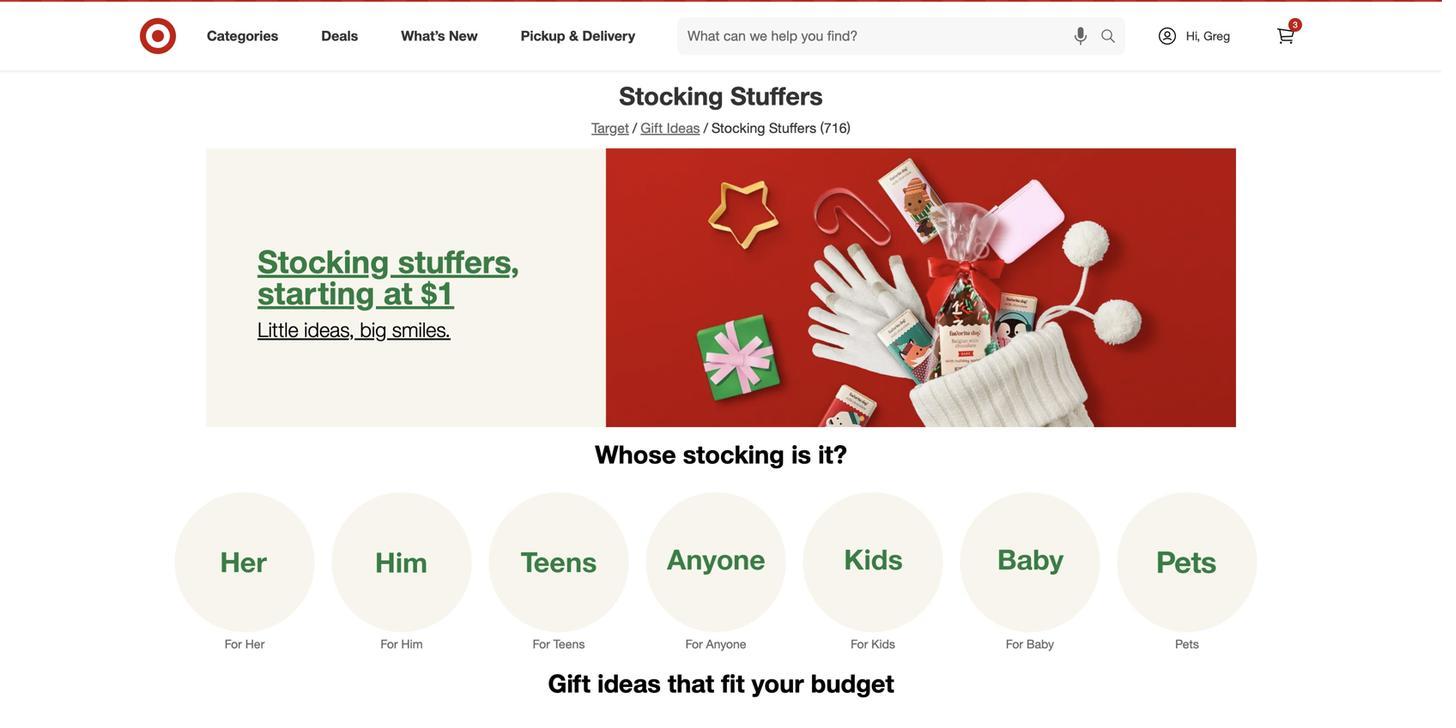 Task type: vqa. For each thing, say whether or not it's contained in the screenshot.
rightmost /
yes



Task type: describe. For each thing, give the bounding box(es) containing it.
ideas
[[667, 120, 700, 137]]

it?
[[818, 440, 847, 470]]

for teens
[[533, 637, 585, 652]]

what's
[[401, 28, 445, 44]]

what's new
[[401, 28, 478, 44]]

deals
[[321, 28, 358, 44]]

starting
[[258, 274, 375, 312]]

for her image
[[175, 493, 315, 633]]

new
[[449, 28, 478, 44]]

big
[[360, 318, 387, 342]]

is
[[792, 440, 811, 470]]

stocking stuffers target / gift ideas / stocking stuffers (716)
[[592, 81, 851, 137]]

stocking for stocking stuffers
[[619, 81, 724, 111]]

pets image
[[1118, 493, 1258, 633]]

stocking stuffers, starting at $1 little ideas, big smiles.
[[258, 243, 520, 342]]

3
[[1293, 19, 1298, 30]]

stocking for stocking stuffers,
[[258, 243, 389, 281]]

for anyone
[[686, 637, 747, 652]]

for him link
[[332, 493, 472, 653]]

hi, greg
[[1187, 28, 1231, 43]]

target
[[592, 120, 629, 137]]

for kids image
[[803, 493, 943, 633]]

for baby image
[[960, 493, 1100, 633]]

3 link
[[1267, 17, 1305, 55]]

for anyone image
[[646, 493, 786, 633]]

for for for him
[[381, 637, 398, 652]]

target link
[[592, 120, 629, 137]]

pets link
[[1118, 493, 1258, 653]]

for for for baby
[[1006, 637, 1024, 652]]

2 / from the left
[[704, 120, 708, 137]]

teens
[[554, 637, 585, 652]]

ideas,
[[304, 318, 355, 342]]

ideas
[[598, 669, 661, 699]]

for for for kids
[[851, 637, 868, 652]]

stuffers,
[[398, 243, 520, 281]]

stocking
[[683, 440, 785, 470]]

budget
[[811, 669, 895, 699]]

1 vertical spatial stocking
[[712, 120, 766, 137]]

for her
[[225, 637, 265, 652]]

kids
[[872, 637, 896, 652]]

1 vertical spatial stuffers
[[769, 120, 817, 137]]

&
[[569, 28, 579, 44]]

whose
[[595, 440, 676, 470]]



Task type: locate. For each thing, give the bounding box(es) containing it.
categories
[[207, 28, 278, 44]]

at
[[384, 274, 413, 312]]

for baby
[[1006, 637, 1055, 652]]

stocking
[[619, 81, 724, 111], [712, 120, 766, 137], [258, 243, 389, 281]]

stocking up the ideas,
[[258, 243, 389, 281]]

6 for from the left
[[1006, 637, 1024, 652]]

1 for from the left
[[225, 637, 242, 652]]

for left her
[[225, 637, 242, 652]]

stocking up the gift ideas link in the left of the page
[[619, 81, 724, 111]]

2 vertical spatial stocking
[[258, 243, 389, 281]]

for kids link
[[803, 493, 943, 653]]

pets
[[1176, 637, 1200, 652]]

fit
[[721, 669, 745, 699]]

anyone
[[706, 637, 747, 652]]

greg
[[1204, 28, 1231, 43]]

search
[[1093, 29, 1134, 46]]

for inside 'link'
[[381, 637, 398, 652]]

/ right target
[[633, 120, 637, 137]]

gift ideas link
[[641, 120, 700, 137]]

baby
[[1027, 637, 1055, 652]]

search button
[[1093, 17, 1134, 58]]

(716)
[[821, 120, 851, 137]]

stuffers
[[731, 81, 823, 111], [769, 120, 817, 137]]

for kids
[[851, 637, 896, 652]]

stuffers left "(716)"
[[769, 120, 817, 137]]

gift down 'teens'
[[548, 669, 591, 699]]

for
[[225, 637, 242, 652], [381, 637, 398, 652], [533, 637, 550, 652], [686, 637, 703, 652], [851, 637, 868, 652], [1006, 637, 1024, 652]]

her
[[245, 637, 265, 652]]

stocking inside stocking stuffers, starting at $1 little ideas, big smiles.
[[258, 243, 389, 281]]

pickup & delivery
[[521, 28, 635, 44]]

for teens link
[[489, 493, 629, 653]]

for for for teens
[[533, 637, 550, 652]]

for baby link
[[960, 493, 1100, 653]]

0 horizontal spatial gift
[[548, 669, 591, 699]]

5 for from the left
[[851, 637, 868, 652]]

for her link
[[175, 493, 315, 653]]

hi,
[[1187, 28, 1201, 43]]

smiles.
[[392, 318, 451, 342]]

1 / from the left
[[633, 120, 637, 137]]

3 for from the left
[[533, 637, 550, 652]]

1 vertical spatial gift
[[548, 669, 591, 699]]

for left baby
[[1006, 637, 1024, 652]]

gift
[[641, 120, 663, 137], [548, 669, 591, 699]]

0 vertical spatial stuffers
[[731, 81, 823, 111]]

little
[[258, 318, 299, 342]]

2 for from the left
[[381, 637, 398, 652]]

for for for her
[[225, 637, 242, 652]]

for left kids
[[851, 637, 868, 652]]

for teens image
[[489, 493, 629, 633]]

for left him
[[381, 637, 398, 652]]

delivery
[[583, 28, 635, 44]]

for left anyone
[[686, 637, 703, 652]]

0 vertical spatial gift
[[641, 120, 663, 137]]

what's new link
[[387, 17, 499, 55]]

gift ideas that fit your budget
[[548, 669, 895, 699]]

stuffers up "(716)"
[[731, 81, 823, 111]]

0 vertical spatial stocking
[[619, 81, 724, 111]]

that
[[668, 669, 715, 699]]

for for for anyone
[[686, 637, 703, 652]]

/ right ideas
[[704, 120, 708, 137]]

categories link
[[192, 17, 300, 55]]

0 horizontal spatial /
[[633, 120, 637, 137]]

/
[[633, 120, 637, 137], [704, 120, 708, 137]]

pickup & delivery link
[[506, 17, 657, 55]]

deals link
[[307, 17, 380, 55]]

4 for from the left
[[686, 637, 703, 652]]

pickup
[[521, 28, 566, 44]]

1 horizontal spatial gift
[[641, 120, 663, 137]]

your
[[752, 669, 804, 699]]

stocking right ideas
[[712, 120, 766, 137]]

for him
[[381, 637, 423, 652]]

him
[[401, 637, 423, 652]]

gift inside stocking stuffers target / gift ideas / stocking stuffers (716)
[[641, 120, 663, 137]]

for him image
[[332, 493, 472, 633]]

1 horizontal spatial /
[[704, 120, 708, 137]]

$1
[[421, 274, 454, 312]]

What can we help you find? suggestions appear below search field
[[678, 17, 1105, 55]]

for anyone link
[[646, 493, 786, 653]]

for left 'teens'
[[533, 637, 550, 652]]

whose stocking is it?
[[595, 440, 847, 470]]

gift left ideas
[[641, 120, 663, 137]]



